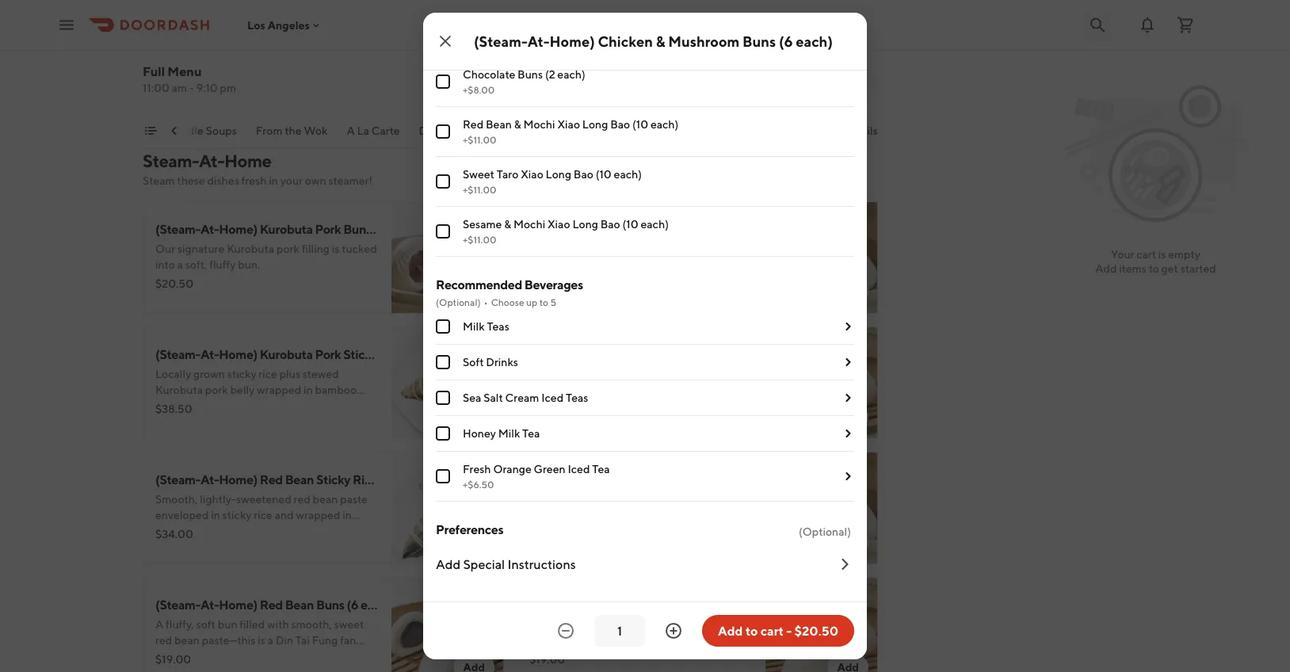 Task type: locate. For each thing, give the bounding box(es) containing it.
(steam-at-home) red bean sticky rice wraps (5 each) image
[[392, 452, 504, 564]]

sesame
[[609, 618, 647, 631]]

rice for pork
[[380, 347, 405, 362]]

0 horizontal spatial tea
[[522, 427, 540, 440]]

every
[[529, 399, 557, 412]]

is inside (steam-at-home) red bean buns (6 each) a fluffy, soft bun filled with smooth, sweet red bean paste—this is a din tai fung fan favorite.
[[258, 634, 265, 647]]

(steam- inside (steam-at-home) kurobuta pork sticky rice wraps (5 each) locally grown sticky rice plus stewed kurobuta pork belly wrapped in bamboo leaves: a traditional dish that's hard to pass up.
[[155, 347, 201, 362]]

red inside (steam-at-home) red bean sticky rice wraps (5 each) smooth, lightly-sweetened red bean paste enveloped in sticky rice and wrapped in bamboo leaves to retain its moisture and aromatic bamboo flavor.
[[294, 493, 311, 506]]

items
[[1119, 262, 1147, 275]]

contain down burst
[[608, 399, 646, 412]]

0 vertical spatial pork
[[241, 28, 267, 43]]

bean inside (steam-at-home) red bean sticky rice wraps (5 each) smooth, lightly-sweetened red bean paste enveloped in sticky rice and wrapped in bamboo leaves to retain its moisture and aromatic bamboo flavor.
[[313, 493, 338, 506]]

at- inside (steam-at-home) sesame buns (6 each) a rich, textured sesame paste wrapped in our signature fluffy, freshly-steamed bun. may contain peanuts.
[[575, 597, 593, 612]]

2 horizontal spatial bamboo
[[315, 383, 357, 396]]

1 vertical spatial fluffy
[[529, 290, 556, 303]]

0 vertical spatial bean
[[486, 118, 512, 131]]

1 horizontal spatial $20.50
[[529, 277, 568, 290]]

1 vertical spatial milk
[[498, 427, 520, 440]]

drinks up taro
[[481, 124, 514, 137]]

0 vertical spatial cart
[[1137, 248, 1157, 261]]

flavor.
[[246, 540, 276, 553]]

bao up chicken
[[601, 218, 620, 231]]

(steam-at-home) chicken & mushroom buns (6 each)
[[474, 32, 833, 50]]

mochi inside sesame & mochi xiao long bao (10 each) +$11.00
[[514, 218, 545, 231]]

at- up grown
[[201, 347, 219, 362]]

1 vertical spatial pork
[[205, 383, 228, 396]]

(10 right sides
[[633, 118, 648, 131]]

sticky
[[227, 367, 256, 380], [222, 508, 252, 522]]

mixed
[[551, 258, 582, 271]]

0 horizontal spatial fluffy,
[[166, 618, 194, 631]]

Sea Salt Cream Iced Teas checkbox
[[436, 391, 450, 405]]

at- inside dialog
[[528, 32, 550, 50]]

at- up the soft
[[201, 597, 219, 612]]

3 +$11.00 from the top
[[463, 234, 497, 245]]

fung
[[312, 634, 338, 647]]

1 vertical spatial +$11.00
[[463, 184, 497, 195]]

0 horizontal spatial red
[[155, 634, 172, 647]]

(steam- up premium
[[529, 222, 575, 237]]

in inside (steam-at-home) sesame buns (6 each) a rich, textured sesame paste wrapped in our signature fluffy, freshly-steamed bun. may contain peanuts.
[[725, 618, 735, 631]]

0 vertical spatial chocolate
[[582, 367, 631, 380]]

2 vertical spatial red
[[260, 597, 283, 612]]

home)
[[550, 32, 595, 50], [219, 222, 258, 237], [593, 222, 632, 237], [219, 347, 258, 362], [219, 472, 258, 487], [593, 472, 632, 487], [219, 597, 258, 612], [593, 597, 632, 612]]

1 vertical spatial sticky
[[316, 472, 350, 487]]

(steam-at-home) kurobuta pork sticky rice wraps (5 each) locally grown sticky rice plus stewed kurobuta pork belly wrapped in bamboo leaves: a traditional dish that's hard to pass up.
[[155, 347, 491, 428]]

(steam-at-home) red bean buns (6 each) image
[[392, 577, 504, 672]]

0 horizontal spatial iced
[[542, 391, 564, 404]]

bean up smooth,
[[285, 597, 314, 612]]

(10 up chicken
[[623, 218, 639, 231]]

textured
[[564, 618, 607, 631]]

$38.50
[[155, 402, 192, 415]]

0 horizontal spatial cart
[[761, 623, 784, 638]]

to right 'steamed'
[[746, 623, 758, 638]]

at- inside (steam-at-home) chicken & mushroom buns (6 each) our premium chicken is carefully seasoned and mixed with chopped carrots, celery, and oyster mushrooms—all wrapped up in our fluffy bun.
[[575, 222, 593, 237]]

1 horizontal spatial with
[[584, 258, 606, 271]]

group
[[436, 0, 854, 257]]

red up sweetened
[[260, 472, 283, 487]]

at- right sides
[[687, 124, 703, 137]]

tea down $21.50
[[522, 427, 540, 440]]

milk right 'honey'
[[498, 427, 520, 440]]

1 horizontal spatial tea
[[592, 463, 610, 476]]

1 vertical spatial signature
[[549, 634, 596, 647]]

bean down +$8.00
[[486, 118, 512, 131]]

0 vertical spatial chicken
[[598, 32, 653, 50]]

the
[[285, 124, 302, 137]]

tea right green
[[592, 463, 610, 476]]

group containing chocolate buns (2 each)
[[436, 0, 854, 257]]

wrapped inside (steam-at-home) kurobuta pork sticky rice wraps (5 each) locally grown sticky rice plus stewed kurobuta pork belly wrapped in bamboo leaves: a traditional dish that's hard to pass up.
[[257, 383, 301, 396]]

enveloped up lava
[[667, 367, 721, 380]]

is up get at the right top of page
[[1159, 248, 1166, 261]]

red up filled
[[260, 597, 283, 612]]

(steam- up into
[[155, 222, 201, 237]]

(5 inside (steam-at-home) red bean sticky rice wraps (5 each) smooth, lightly-sweetened red bean paste enveloped in sticky rice and wrapped in bamboo leaves to retain its moisture and aromatic bamboo flavor.
[[419, 472, 431, 487]]

0 vertical spatial teas
[[487, 320, 510, 333]]

may inside decadent chocolate truffle enveloped in a soft, fluffy bun. a burst of chocolate lava in every bite. may contain peanuts.
[[584, 399, 606, 412]]

0 horizontal spatial teas
[[487, 320, 510, 333]]

wraps
[[407, 347, 444, 362], [380, 472, 417, 487]]

beverages
[[533, 124, 586, 137], [525, 277, 583, 292]]

each) inside sesame & mochi xiao long bao (10 each) +$11.00
[[641, 218, 669, 231]]

0 horizontal spatial bamboo
[[155, 524, 197, 537]]

0 horizontal spatial enveloped
[[155, 508, 209, 522]]

1 horizontal spatial of
[[645, 383, 656, 396]]

bean
[[313, 493, 338, 506], [174, 634, 200, 647]]

0 horizontal spatial bean
[[174, 634, 200, 647]]

+$11.00 inside sesame & mochi xiao long bao (10 each) +$11.00
[[463, 234, 497, 245]]

our inside (steam-at-home) kurobuta pork buns (6 each) our signature kurobuta pork filling is tucked into a soft, fluffy bun. $20.50
[[155, 242, 175, 255]]

0 vertical spatial signature
[[178, 242, 225, 255]]

1 horizontal spatial paste
[[649, 618, 676, 631]]

mushroom up item search search field
[[668, 32, 740, 50]]

(steam- up chocolate
[[474, 32, 528, 50]]

- inside button
[[787, 623, 792, 638]]

at- right green
[[575, 472, 593, 487]]

decadent chocolate truffle enveloped in a soft, fluffy bun. a burst of chocolate lava in every bite. may contain peanuts.
[[529, 367, 742, 412]]

up inside recommended beverages (optional) • choose up to 5
[[526, 296, 538, 308]]

iced inside fresh orange green iced tea +$6.50
[[568, 463, 590, 476]]

red up "moisture"
[[294, 493, 311, 506]]

soft,
[[185, 258, 207, 271], [529, 383, 551, 396]]

1 vertical spatial (5
[[419, 472, 431, 487]]

1 vertical spatial of
[[645, 383, 656, 396]]

soft drinks
[[463, 356, 518, 369]]

carefully
[[650, 242, 694, 255]]

to inside (steam-at-home) red bean sticky rice wraps (5 each) smooth, lightly-sweetened red bean paste enveloped in sticky rice and wrapped in bamboo leaves to retain its moisture and aromatic bamboo flavor.
[[233, 524, 244, 537]]

and
[[529, 258, 549, 271], [730, 258, 749, 271], [275, 508, 294, 522], [338, 524, 357, 537]]

0 vertical spatial sesame
[[463, 218, 502, 231]]

rice left soft drinks checkbox
[[380, 347, 405, 362]]

&
[[656, 32, 665, 50], [514, 118, 521, 131], [504, 218, 511, 231], [683, 222, 691, 237]]

home inside steam-at-home steam these dishes fresh in your own steamer!
[[224, 151, 271, 171]]

beverages up 5
[[525, 277, 583, 292]]

at- inside (steam-at-home) kurobuta pork buns (6 each) our signature kurobuta pork filling is tucked into a soft, fluffy bun. $20.50
[[201, 222, 219, 237]]

mushroom inside (steam-at-home) chicken & mushroom buns (6 each) our premium chicken is carefully seasoned and mixed with chopped carrots, celery, and oyster mushrooms—all wrapped up in our fluffy bun.
[[693, 222, 754, 237]]

buns inside (steam-at-home) red bean buns (6 each) a fluffy, soft bun filled with smooth, sweet red bean paste—this is a din tai fung fan favorite.
[[316, 597, 345, 612]]

1 vertical spatial bao
[[574, 168, 594, 181]]

0 horizontal spatial our
[[155, 242, 175, 255]]

(5
[[446, 347, 458, 362], [419, 472, 431, 487]]

(steam- for (steam-at-home) vegan buns (6 each)
[[529, 472, 575, 487]]

our up into
[[155, 242, 175, 255]]

at- up textured
[[575, 597, 593, 612]]

(steam- inside (steam-at-home) chicken & mushroom buns (6 each) our premium chicken is carefully seasoned and mixed with chopped carrots, celery, and oyster mushrooms—all wrapped up in our fluffy bun.
[[529, 222, 575, 237]]

enveloped
[[667, 367, 721, 380], [155, 508, 209, 522]]

beverages up the sweet taro xiao long bao (10 each) +$11.00
[[533, 124, 586, 137]]

1 horizontal spatial milk
[[498, 427, 520, 440]]

xiao inside sesame & mochi xiao long bao (10 each) +$11.00
[[548, 218, 570, 231]]

retain
[[246, 524, 275, 537]]

1 vertical spatial sesame
[[634, 597, 678, 612]]

0 items, open order cart image
[[1176, 15, 1195, 34]]

pork down grown
[[205, 383, 228, 396]]

sticky inside (steam-at-home) red bean sticky rice wraps (5 each) smooth, lightly-sweetened red bean paste enveloped in sticky rice and wrapped in bamboo leaves to retain its moisture and aromatic bamboo flavor.
[[316, 472, 350, 487]]

xiao inside the sweet taro xiao long bao (10 each) +$11.00
[[521, 168, 544, 181]]

add button for (steam-at-home) kurobuta pork sticky rice wraps (5 each)
[[454, 404, 495, 430]]

contain down the decrease quantity by 1 image
[[554, 650, 591, 663]]

0 vertical spatial long
[[582, 118, 608, 131]]

cart
[[1137, 248, 1157, 261], [761, 623, 784, 638]]

red inside (steam-at-home) red bean sticky rice wraps (5 each) smooth, lightly-sweetened red bean paste enveloped in sticky rice and wrapped in bamboo leaves to retain its moisture and aromatic bamboo flavor.
[[260, 472, 283, 487]]

home) for (steam-at-home) vegan buns (6 each)
[[593, 472, 632, 487]]

0 horizontal spatial soft,
[[185, 258, 207, 271]]

mochi right drinks "button"
[[524, 118, 555, 131]]

peanuts. down current quantity is 1 number field at the left bottom of the page
[[594, 650, 637, 663]]

scroll menu navigation left image
[[168, 124, 181, 137]]

up left 5
[[526, 296, 538, 308]]

1 vertical spatial tea
[[592, 463, 610, 476]]

bean up favorite.
[[174, 634, 200, 647]]

our down the celery,
[[716, 274, 733, 287]]

up down the celery,
[[690, 274, 703, 287]]

2 vertical spatial bean
[[285, 597, 314, 612]]

teas right $21.50
[[566, 391, 588, 404]]

1 horizontal spatial pork
[[277, 242, 300, 255]]

1 vertical spatial chicken
[[634, 222, 680, 237]]

sticky inside (steam-at-home) kurobuta pork sticky rice wraps (5 each) locally grown sticky rice plus stewed kurobuta pork belly wrapped in bamboo leaves: a traditional dish that's hard to pass up.
[[343, 347, 378, 362]]

0 horizontal spatial with
[[267, 618, 289, 631]]

0 horizontal spatial up
[[526, 296, 538, 308]]

$20.50 inside (steam-at-home) kurobuta pork buns (6 each) our signature kurobuta pork filling is tucked into a soft, fluffy bun. $20.50
[[155, 277, 193, 290]]

1 horizontal spatial fluffy,
[[598, 634, 626, 647]]

fluffy inside decadent chocolate truffle enveloped in a soft, fluffy bun. a burst of chocolate lava in every bite. may contain peanuts.
[[554, 383, 580, 396]]

1 vertical spatial rice
[[353, 472, 378, 487]]

1 +$11.00 from the top
[[463, 134, 497, 145]]

bean inside (steam-at-home) red bean buns (6 each) a fluffy, soft bun filled with smooth, sweet red bean paste—this is a din tai fung fan favorite.
[[174, 634, 200, 647]]

0 vertical spatial with
[[584, 258, 606, 271]]

1 horizontal spatial rice
[[380, 347, 405, 362]]

sticky inside (steam-at-home) red bean sticky rice wraps (5 each) smooth, lightly-sweetened red bean paste enveloped in sticky rice and wrapped in bamboo leaves to retain its moisture and aromatic bamboo flavor.
[[222, 508, 252, 522]]

and right "moisture"
[[338, 524, 357, 537]]

2 vertical spatial fluffy
[[554, 383, 580, 396]]

up
[[690, 274, 703, 287], [526, 296, 538, 308]]

None checkbox
[[436, 174, 450, 189], [436, 469, 450, 484], [436, 174, 450, 189], [436, 469, 450, 484]]

wok
[[304, 124, 328, 137]]

our inside (steam-at-home) sesame buns (6 each) a rich, textured sesame paste wrapped in our signature fluffy, freshly-steamed bun. may contain peanuts.
[[529, 634, 546, 647]]

(steam- inside (steam-at-home) red bean buns (6 each) a fluffy, soft bun filled with smooth, sweet red bean paste—this is a din tai fung fan favorite.
[[155, 597, 201, 612]]

fluffy, left the soft
[[166, 618, 194, 631]]

bao down red bean & mochi xiao long bao (10 each) +$11.00 in the top of the page
[[574, 168, 594, 181]]

0 horizontal spatial rice
[[353, 472, 378, 487]]

0 horizontal spatial paste
[[340, 493, 368, 506]]

a left rich,
[[529, 618, 538, 631]]

2 vertical spatial long
[[573, 218, 598, 231]]

$19.00
[[155, 653, 191, 666], [529, 653, 565, 666]]

home) left vegan
[[593, 472, 632, 487]]

rice inside (steam-at-home) red bean sticky rice wraps (5 each) smooth, lightly-sweetened red bean paste enveloped in sticky rice and wrapped in bamboo leaves to retain its moisture and aromatic bamboo flavor.
[[353, 472, 378, 487]]

home) inside (steam-at-home) kurobuta pork buns (6 each) our signature kurobuta pork filling is tucked into a soft, fluffy bun. $20.50
[[219, 222, 258, 237]]

may
[[584, 399, 606, 412], [529, 650, 551, 663]]

1 horizontal spatial -
[[787, 623, 792, 638]]

sticky inside (steam-at-home) kurobuta pork sticky rice wraps (5 each) locally grown sticky rice plus stewed kurobuta pork belly wrapped in bamboo leaves: a traditional dish that's hard to pass up.
[[227, 367, 256, 380]]

notification bell image
[[1138, 15, 1157, 34]]

1 vertical spatial our
[[529, 634, 546, 647]]

enveloped inside decadent chocolate truffle enveloped in a soft, fluffy bun. a burst of chocolate lava in every bite. may contain peanuts.
[[667, 367, 721, 380]]

at- for (steam-at-home) sesame buns (6 each) a rich, textured sesame paste wrapped in our signature fluffy, freshly-steamed bun. may contain peanuts.
[[575, 597, 593, 612]]

of down the truffle
[[645, 383, 656, 396]]

paste
[[340, 493, 368, 506], [649, 618, 676, 631]]

0 horizontal spatial $20.50
[[155, 277, 193, 290]]

1 vertical spatial steam-
[[143, 151, 199, 171]]

home) up sesame
[[593, 597, 632, 612]]

to inside "add to cart - $20.50" button
[[746, 623, 758, 638]]

a
[[177, 258, 183, 271], [734, 367, 740, 380], [192, 399, 198, 412], [268, 634, 273, 647]]

(steam-at-home) chicken & mushroom buns (6 each) dialog
[[423, 0, 867, 659]]

pork inside (steam-at-home) kurobuta pork buns (6 each) our signature kurobuta pork filling is tucked into a soft, fluffy bun. $20.50
[[277, 242, 300, 255]]

home) for (steam-at-home) red bean buns (6 each) a fluffy, soft bun filled with smooth, sweet red bean paste—this is a din tai fung fan favorite.
[[219, 597, 258, 612]]

bun. inside (steam-at-home) chicken & mushroom buns (6 each) our premium chicken is carefully seasoned and mixed with chopped carrots, celery, and oyster mushrooms—all wrapped up in our fluffy bun.
[[558, 290, 580, 303]]

home) up 'lightly-'
[[219, 472, 258, 487]]

home) inside (steam-at-home) chicken & mushroom buns (6 each) our premium chicken is carefully seasoned and mixed with chopped carrots, celery, and oyster mushrooms—all wrapped up in our fluffy bun.
[[593, 222, 632, 237]]

2 our from the left
[[529, 242, 549, 255]]

signature inside (steam-at-home) kurobuta pork buns (6 each) our signature kurobuta pork filling is tucked into a soft, fluffy bun. $20.50
[[178, 242, 225, 255]]

1 horizontal spatial cart
[[1137, 248, 1157, 261]]

at- for (steam-at-home) red bean buns (6 each) a fluffy, soft bun filled with smooth, sweet red bean paste—this is a din tai fung fan favorite.
[[201, 597, 219, 612]]

+$11.00 inside red bean & mochi xiao long bao (10 each) +$11.00
[[463, 134, 497, 145]]

2 vertical spatial bao
[[601, 218, 620, 231]]

kurobuta up plus
[[260, 347, 313, 362]]

iced for teas
[[542, 391, 564, 404]]

(steam-at-home) chicken & mushroom buns (6 each) image
[[766, 201, 878, 314]]

0 horizontal spatial peanuts.
[[594, 650, 637, 663]]

2 vertical spatial pork
[[315, 347, 341, 362]]

pork up filling
[[315, 222, 341, 237]]

drinks inside recommended beverages group
[[486, 356, 518, 369]]

1 horizontal spatial peanuts.
[[648, 399, 691, 412]]

rice inside (steam-at-home) red bean sticky rice wraps (5 each) smooth, lightly-sweetened red bean paste enveloped in sticky rice and wrapped in bamboo leaves to retain its moisture and aromatic bamboo flavor.
[[254, 508, 272, 522]]

0 vertical spatial mochi
[[524, 118, 555, 131]]

dish
[[254, 399, 275, 412]]

0 vertical spatial may
[[584, 399, 606, 412]]

home) up "(2"
[[550, 32, 595, 50]]

our inside (steam-at-home) chicken & mushroom buns (6 each) our premium chicken is carefully seasoned and mixed with chopped carrots, celery, and oyster mushrooms—all wrapped up in our fluffy bun.
[[716, 274, 733, 287]]

rice left plus
[[259, 367, 277, 380]]

+$11.00 up recommended
[[463, 234, 497, 245]]

pork for buns
[[315, 222, 341, 237]]

a inside button
[[347, 124, 355, 137]]

$34.00
[[155, 528, 193, 541]]

is up 'chopped'
[[641, 242, 648, 255]]

2 vertical spatial xiao
[[548, 218, 570, 231]]

green
[[534, 463, 566, 476]]

steamer!
[[329, 174, 373, 187]]

bean inside (steam-at-home) red bean buns (6 each) a fluffy, soft bun filled with smooth, sweet red bean paste—this is a din tai fung fan favorite.
[[285, 597, 314, 612]]

1 horizontal spatial soft,
[[529, 383, 551, 396]]

to left 5
[[540, 296, 549, 308]]

tea
[[522, 427, 540, 440], [592, 463, 610, 476]]

home down item search search field
[[703, 124, 733, 137]]

peanuts. down the truffle
[[648, 399, 691, 412]]

home up fresh
[[224, 151, 271, 171]]

wrapped up 'steamed'
[[679, 618, 723, 631]]

side
[[155, 28, 180, 43]]

0 horizontal spatial steam-
[[143, 151, 199, 171]]

wrapped up "moisture"
[[296, 508, 340, 522]]

chocolate down the truffle
[[658, 383, 708, 396]]

recommended beverages group
[[436, 276, 854, 502]]

0 vertical spatial beverages
[[533, 124, 586, 137]]

fluffy up bite.
[[554, 383, 580, 396]]

fluffy
[[209, 258, 236, 271], [529, 290, 556, 303], [554, 383, 580, 396]]

drinks button
[[481, 123, 514, 148]]

1 vertical spatial xiao
[[521, 168, 544, 181]]

with up mushrooms—all
[[584, 258, 606, 271]]

sticky
[[343, 347, 378, 362], [316, 472, 350, 487]]

2 $19.00 from the left
[[529, 653, 565, 666]]

pork left filling
[[277, 242, 300, 255]]

each) inside the sweet taro xiao long bao (10 each) +$11.00
[[614, 168, 642, 181]]

fluffy down oyster
[[529, 290, 556, 303]]

red for each)
[[260, 597, 283, 612]]

milk teas
[[463, 320, 510, 333]]

0 horizontal spatial pork
[[205, 383, 228, 396]]

(steam- inside (steam-at-home) sesame buns (6 each) a rich, textured sesame paste wrapped in our signature fluffy, freshly-steamed bun. may contain peanuts.
[[529, 597, 575, 612]]

(steam-at-home) chocolate buns (6 each) image
[[766, 327, 878, 439]]

+$11.00 up sweet at the top left of the page
[[463, 134, 497, 145]]

mochi inside red bean & mochi xiao long bao (10 each) +$11.00
[[524, 118, 555, 131]]

red inside (steam-at-home) red bean buns (6 each) a fluffy, soft bun filled with smooth, sweet red bean paste—this is a din tai fung fan favorite.
[[260, 597, 283, 612]]

0 vertical spatial -
[[189, 81, 194, 94]]

contain
[[608, 399, 646, 412], [554, 650, 591, 663]]

1 vertical spatial red
[[155, 634, 172, 647]]

(steam-at-home) red bean sticky rice wraps (5 each) smooth, lightly-sweetened red bean paste enveloped in sticky rice and wrapped in bamboo leaves to retain its moisture and aromatic bamboo flavor.
[[155, 472, 464, 553]]

at- up "(2"
[[528, 32, 550, 50]]

cart inside "add to cart - $20.50" button
[[761, 623, 784, 638]]

from
[[256, 124, 283, 137]]

milk
[[463, 320, 485, 333], [498, 427, 520, 440]]

add button for (steam-at-home) vegan buns (6 each)
[[828, 529, 869, 555]]

each) inside (steam-at-home) kurobuta pork buns (6 each) our signature kurobuta pork filling is tucked into a soft, fluffy bun. $20.50
[[388, 222, 419, 237]]

bean up "moisture"
[[313, 493, 338, 506]]

11:00
[[143, 81, 170, 94]]

0 horizontal spatial signature
[[178, 242, 225, 255]]

beverages inside recommended beverages (optional) • choose up to 5
[[525, 277, 583, 292]]

1 vertical spatial (optional)
[[799, 525, 851, 538]]

1 $19.00 from the left
[[155, 653, 191, 666]]

0 vertical spatial our
[[716, 274, 733, 287]]

bun. inside (steam-at-home) sesame buns (6 each) a rich, textured sesame paste wrapped in our signature fluffy, freshly-steamed bun. may contain peanuts.
[[713, 634, 735, 647]]

add button
[[454, 70, 495, 95], [454, 279, 495, 304], [454, 404, 495, 430], [828, 404, 869, 430], [454, 529, 495, 555], [828, 529, 869, 555]]

our
[[716, 274, 733, 287], [529, 634, 546, 647]]

1 horizontal spatial signature
[[549, 634, 596, 647]]

0 vertical spatial soft,
[[185, 258, 207, 271]]

1 vertical spatial iced
[[568, 463, 590, 476]]

wraps for (steam-at-home) kurobuta pork sticky rice wraps (5 each)
[[407, 347, 444, 362]]

steam- inside steam-at-home steam these dishes fresh in your own steamer!
[[143, 151, 199, 171]]

1 vertical spatial soft,
[[529, 383, 551, 396]]

at- for (steam-at-home) chicken & mushroom buns (6 each)
[[528, 32, 550, 50]]

iced down decadent
[[542, 391, 564, 404]]

a inside (steam-at-home) sesame buns (6 each) a rich, textured sesame paste wrapped in our signature fluffy, freshly-steamed bun. may contain peanuts.
[[529, 618, 538, 631]]

of right side
[[182, 28, 194, 43]]

sweet
[[463, 168, 495, 181]]

1 vertical spatial cart
[[761, 623, 784, 638]]

rice
[[259, 367, 277, 380], [254, 508, 272, 522]]

home) inside (steam-at-home) kurobuta pork sticky rice wraps (5 each) locally grown sticky rice plus stewed kurobuta pork belly wrapped in bamboo leaves: a traditional dish that's hard to pass up.
[[219, 347, 258, 362]]

leaves
[[199, 524, 231, 537]]

home) up chicken
[[593, 222, 632, 237]]

hard
[[308, 399, 331, 412]]

0 vertical spatial wraps
[[407, 347, 444, 362]]

steam-
[[651, 124, 687, 137], [143, 151, 199, 171]]

xiao up premium
[[548, 218, 570, 231]]

red inside red bean & mochi xiao long bao (10 each) +$11.00
[[463, 118, 484, 131]]

at- up premium
[[575, 222, 593, 237]]

milk down • at the left
[[463, 320, 485, 333]]

bao inside sesame & mochi xiao long bao (10 each) +$11.00
[[601, 218, 620, 231]]

bamboo down leaves
[[202, 540, 244, 553]]

2 +$11.00 from the top
[[463, 184, 497, 195]]

up.
[[155, 415, 171, 428]]

bamboo up aromatic
[[155, 524, 197, 537]]

bean inside (steam-at-home) red bean sticky rice wraps (5 each) smooth, lightly-sweetened red bean paste enveloped in sticky rice and wrapped in bamboo leaves to retain its moisture and aromatic bamboo flavor.
[[285, 472, 314, 487]]

bao
[[610, 118, 630, 131], [574, 168, 594, 181], [601, 218, 620, 231]]

may down rich,
[[529, 650, 551, 663]]

red right desserts
[[463, 118, 484, 131]]

lightly-
[[200, 493, 236, 506]]

0 vertical spatial sticky
[[343, 347, 378, 362]]

1 vertical spatial home
[[224, 151, 271, 171]]

0 vertical spatial sticky
[[227, 367, 256, 380]]

chicken for (steam-at-home) chicken & mushroom buns (6 each) our premium chicken is carefully seasoned and mixed with chopped carrots, celery, and oyster mushrooms—all wrapped up in our fluffy bun.
[[634, 222, 680, 237]]

home) inside (steam-at-home) sesame buns (6 each) a rich, textured sesame paste wrapped in our signature fluffy, freshly-steamed bun. may contain peanuts.
[[593, 597, 632, 612]]

1 horizontal spatial iced
[[568, 463, 590, 476]]

1 horizontal spatial bamboo
[[202, 540, 244, 553]]

side of minced pork sauce
[[155, 28, 303, 43]]

each)
[[796, 32, 833, 50], [558, 68, 586, 81], [651, 118, 679, 131], [614, 168, 642, 181], [641, 218, 669, 231], [388, 222, 419, 237], [800, 222, 831, 237], [460, 347, 491, 362], [433, 472, 464, 487], [716, 472, 748, 487], [361, 597, 392, 612], [724, 597, 755, 612]]

pork
[[241, 28, 267, 43], [315, 222, 341, 237], [315, 347, 341, 362]]

0 horizontal spatial contain
[[554, 650, 591, 663]]

chicken for (steam-at-home) chicken & mushroom buns (6 each)
[[598, 32, 653, 50]]

(5 left fresh
[[419, 472, 431, 487]]

burst
[[617, 383, 643, 396]]

bean up sweetened
[[285, 472, 314, 487]]

home) for (steam-at-home) chicken & mushroom buns (6 each)
[[550, 32, 595, 50]]

tucked
[[342, 242, 377, 255]]

a
[[347, 124, 355, 137], [607, 383, 615, 396], [155, 618, 163, 631], [529, 618, 538, 631]]

signature inside (steam-at-home) sesame buns (6 each) a rich, textured sesame paste wrapped in our signature fluffy, freshly-steamed bun. may contain peanuts.
[[549, 634, 596, 647]]

1 vertical spatial mushroom
[[693, 222, 754, 237]]

steam-at-home
[[651, 124, 733, 137]]

aromatic
[[155, 540, 200, 553]]

$20.50
[[155, 277, 193, 290], [529, 277, 568, 290], [795, 623, 839, 638]]

contain inside (steam-at-home) sesame buns (6 each) a rich, textured sesame paste wrapped in our signature fluffy, freshly-steamed bun. may contain peanuts.
[[554, 650, 591, 663]]

rice down sweetened
[[254, 508, 272, 522]]

1 horizontal spatial our
[[716, 274, 733, 287]]

soft, up every
[[529, 383, 551, 396]]

that's
[[277, 399, 305, 412]]

wraps inside (steam-at-home) kurobuta pork sticky rice wraps (5 each) locally grown sticky rice plus stewed kurobuta pork belly wrapped in bamboo leaves: a traditional dish that's hard to pass up.
[[407, 347, 444, 362]]

red up favorite.
[[155, 634, 172, 647]]

+$8.00
[[463, 84, 495, 95]]

steam-at-home steam these dishes fresh in your own steamer!
[[143, 151, 373, 187]]

add special instructions
[[436, 557, 576, 572]]

at- for (steam-at-home) kurobuta pork sticky rice wraps (5 each) locally grown sticky rice plus stewed kurobuta pork belly wrapped in bamboo leaves: a traditional dish that's hard to pass up.
[[201, 347, 219, 362]]

0 horizontal spatial may
[[529, 650, 551, 663]]

home) up grown
[[219, 347, 258, 362]]

0 horizontal spatial -
[[189, 81, 194, 94]]

at- for steam-at-home
[[687, 124, 703, 137]]

bamboo inside (steam-at-home) kurobuta pork sticky rice wraps (5 each) locally grown sticky rice plus stewed kurobuta pork belly wrapped in bamboo leaves: a traditional dish that's hard to pass up.
[[315, 383, 357, 396]]

iced
[[542, 391, 564, 404], [568, 463, 590, 476]]

add button for (steam-at-home) kurobuta pork buns (6 each)
[[454, 279, 495, 304]]

taro
[[497, 168, 519, 181]]

open menu image
[[57, 15, 76, 34]]

wrapped inside (steam-at-home) sesame buns (6 each) a rich, textured sesame paste wrapped in our signature fluffy, freshly-steamed bun. may contain peanuts.
[[679, 618, 723, 631]]

to left pass
[[333, 399, 343, 412]]

enveloped down smooth,
[[155, 508, 209, 522]]

may right bite.
[[584, 399, 606, 412]]

1 vertical spatial rice
[[254, 508, 272, 522]]

0 vertical spatial xiao
[[558, 118, 580, 131]]

teas down the choose
[[487, 320, 510, 333]]

is right filling
[[332, 242, 340, 255]]

(6 inside (steam-at-home) sesame buns (6 each) a rich, textured sesame paste wrapped in our signature fluffy, freshly-steamed bun. may contain peanuts.
[[710, 597, 722, 612]]

bao right beverages button
[[610, 118, 630, 131]]

mushroom inside dialog
[[668, 32, 740, 50]]

1 our from the left
[[155, 242, 175, 255]]

(steam-at-home) sesame buns (6 each) image
[[766, 577, 878, 672]]

honey milk tea
[[463, 427, 540, 440]]

home) up bun
[[219, 597, 258, 612]]

home) down dishes
[[219, 222, 258, 237]]

0 vertical spatial contain
[[608, 399, 646, 412]]

at- up dishes
[[199, 151, 224, 171]]

1 vertical spatial paste
[[649, 618, 676, 631]]

sticky down 'lightly-'
[[222, 508, 252, 522]]

am
[[172, 81, 187, 94]]

a up favorite.
[[155, 618, 163, 631]]

(steam- for (steam-at-home) kurobuta pork buns (6 each) our signature kurobuta pork filling is tucked into a soft, fluffy bun. $20.50
[[155, 222, 201, 237]]

(steam- up rich,
[[529, 597, 575, 612]]

xiao right taro
[[521, 168, 544, 181]]

0 horizontal spatial home
[[224, 151, 271, 171]]

1 vertical spatial fluffy,
[[598, 634, 626, 647]]

with up din
[[267, 618, 289, 631]]

1 vertical spatial red
[[260, 472, 283, 487]]

(steam- down honey milk tea
[[529, 472, 575, 487]]

(steam- for (steam-at-home) sesame buns (6 each) a rich, textured sesame paste wrapped in our signature fluffy, freshly-steamed bun. may contain peanuts.
[[529, 597, 575, 612]]

(steam-
[[474, 32, 528, 50], [155, 222, 201, 237], [529, 222, 575, 237], [155, 347, 201, 362], [155, 472, 201, 487], [529, 472, 575, 487], [155, 597, 201, 612], [529, 597, 575, 612]]

None checkbox
[[436, 25, 450, 39], [436, 75, 450, 89], [436, 124, 450, 139], [436, 224, 450, 239], [436, 25, 450, 39], [436, 75, 450, 89], [436, 124, 450, 139], [436, 224, 450, 239]]



Task type: vqa. For each thing, say whether or not it's contained in the screenshot.
bottom the "Joe's Pizza"
no



Task type: describe. For each thing, give the bounding box(es) containing it.
a inside (steam-at-home) red bean buns (6 each) a fluffy, soft bun filled with smooth, sweet red bean paste—this is a din tai fung fan favorite.
[[268, 634, 273, 647]]

empty
[[1169, 248, 1201, 261]]

recommended
[[436, 277, 522, 292]]

$19.00 for (steam-at-home) red bean buns (6 each)
[[155, 653, 191, 666]]

wraps for (steam-at-home) red bean sticky rice wraps (5 each)
[[380, 472, 417, 487]]

add button for (steam-at-home) red bean sticky rice wraps (5 each)
[[454, 529, 495, 555]]

truffle
[[634, 367, 665, 380]]

our inside (steam-at-home) chicken & mushroom buns (6 each) our premium chicken is carefully seasoned and mixed with chopped carrots, celery, and oyster mushrooms—all wrapped up in our fluffy bun.
[[529, 242, 549, 255]]

each) inside (steam-at-home) red bean buns (6 each) a fluffy, soft bun filled with smooth, sweet red bean paste—this is a din tai fung fan favorite.
[[361, 597, 392, 612]]

at- for steam-at-home steam these dishes fresh in your own steamer!
[[199, 151, 224, 171]]

sesame inside (steam-at-home) sesame buns (6 each) a rich, textured sesame paste wrapped in our signature fluffy, freshly-steamed bun. may contain peanuts.
[[634, 597, 678, 612]]

sea salt cream iced teas
[[463, 391, 588, 404]]

•
[[484, 296, 488, 308]]

$20.50 inside button
[[795, 623, 839, 638]]

& inside red bean & mochi xiao long bao (10 each) +$11.00
[[514, 118, 521, 131]]

mushroom for (steam-at-home) chicken & mushroom buns (6 each) our premium chicken is carefully seasoned and mixed with chopped carrots, celery, and oyster mushrooms—all wrapped up in our fluffy bun.
[[693, 222, 754, 237]]

chocolate buns (2 each) +$8.00
[[463, 68, 586, 95]]

with inside (steam-at-home) chicken & mushroom buns (6 each) our premium chicken is carefully seasoned and mixed with chopped carrots, celery, and oyster mushrooms—all wrapped up in our fluffy bun.
[[584, 258, 606, 271]]

0 horizontal spatial chocolate
[[582, 367, 631, 380]]

each) inside chocolate buns (2 each) +$8.00
[[558, 68, 586, 81]]

these
[[177, 174, 205, 187]]

favorite.
[[155, 650, 196, 663]]

premium
[[552, 242, 597, 255]]

(optional) inside recommended beverages (optional) • choose up to 5
[[436, 296, 481, 308]]

in inside steam-at-home steam these dishes fresh in your own steamer!
[[269, 174, 278, 187]]

home) for (steam-at-home) kurobuta pork sticky rice wraps (5 each) locally grown sticky rice plus stewed kurobuta pork belly wrapped in bamboo leaves: a traditional dish that's hard to pass up.
[[219, 347, 258, 362]]

(10 inside red bean & mochi xiao long bao (10 each) +$11.00
[[633, 118, 648, 131]]

rice for bean
[[353, 472, 378, 487]]

filled
[[240, 618, 265, 631]]

paste inside (steam-at-home) red bean sticky rice wraps (5 each) smooth, lightly-sweetened red bean paste enveloped in sticky rice and wrapped in bamboo leaves to retain its moisture and aromatic bamboo flavor.
[[340, 493, 368, 506]]

tea inside fresh orange green iced tea +$6.50
[[592, 463, 610, 476]]

buns inside (steam-at-home) chicken & mushroom buns (6 each) our premium chicken is carefully seasoned and mixed with chopped carrots, celery, and oyster mushrooms—all wrapped up in our fluffy bun.
[[756, 222, 784, 237]]

soups
[[206, 124, 237, 137]]

0 horizontal spatial of
[[182, 28, 194, 43]]

desserts button
[[419, 123, 462, 148]]

(5 for (steam-at-home) kurobuta pork sticky rice wraps (5 each)
[[446, 347, 458, 362]]

(steam- for (steam-at-home) chicken & mushroom buns (6 each) our premium chicken is carefully seasoned and mixed with chopped carrots, celery, and oyster mushrooms—all wrapped up in our fluffy bun.
[[529, 222, 575, 237]]

paste inside (steam-at-home) sesame buns (6 each) a rich, textured sesame paste wrapped in our signature fluffy, freshly-steamed bun. may contain peanuts.
[[649, 618, 676, 631]]

home) for (steam-at-home) kurobuta pork buns (6 each) our signature kurobuta pork filling is tucked into a soft, fluffy bun. $20.50
[[219, 222, 258, 237]]

kurobuta down locally in the bottom of the page
[[155, 383, 203, 396]]

choose
[[491, 296, 525, 308]]

is inside (steam-at-home) kurobuta pork buns (6 each) our signature kurobuta pork filling is tucked into a soft, fluffy bun. $20.50
[[332, 242, 340, 255]]

(6 inside (steam-at-home) kurobuta pork buns (6 each) our signature kurobuta pork filling is tucked into a soft, fluffy bun. $20.50
[[374, 222, 386, 237]]

5
[[550, 296, 556, 308]]

into
[[155, 258, 175, 271]]

its
[[277, 524, 289, 537]]

steamed
[[667, 634, 710, 647]]

Milk Teas checkbox
[[436, 319, 450, 334]]

from the wok button
[[256, 123, 328, 148]]

sticky for bean
[[316, 472, 350, 487]]

soft
[[463, 356, 484, 369]]

home) for (steam-at-home) chicken & mushroom buns (6 each) our premium chicken is carefully seasoned and mixed with chopped carrots, celery, and oyster mushrooms—all wrapped up in our fluffy bun.
[[593, 222, 632, 237]]

add inside your cart is empty add items to get started
[[1096, 262, 1117, 275]]

in inside (steam-at-home) chicken & mushroom buns (6 each) our premium chicken is carefully seasoned and mixed with chopped carrots, celery, and oyster mushrooms—all wrapped up in our fluffy bun.
[[705, 274, 714, 287]]

lava
[[710, 383, 730, 396]]

bite.
[[559, 399, 582, 412]]

(10 inside sesame & mochi xiao long bao (10 each) +$11.00
[[623, 218, 639, 231]]

fan
[[340, 634, 356, 647]]

at- for (steam-at-home) red bean sticky rice wraps (5 each) smooth, lightly-sweetened red bean paste enveloped in sticky rice and wrapped in bamboo leaves to retain its moisture and aromatic bamboo flavor.
[[201, 472, 219, 487]]

with inside (steam-at-home) red bean buns (6 each) a fluffy, soft bun filled with smooth, sweet red bean paste—this is a din tai fung fan favorite.
[[267, 618, 289, 631]]

buns inside (steam-at-home) sesame buns (6 each) a rich, textured sesame paste wrapped in our signature fluffy, freshly-steamed bun. may contain peanuts.
[[680, 597, 708, 612]]

locally
[[155, 367, 191, 380]]

soft, inside (steam-at-home) kurobuta pork buns (6 each) our signature kurobuta pork filling is tucked into a soft, fluffy bun. $20.50
[[185, 258, 207, 271]]

up inside (steam-at-home) chicken & mushroom buns (6 each) our premium chicken is carefully seasoned and mixed with chopped carrots, celery, and oyster mushrooms—all wrapped up in our fluffy bun.
[[690, 274, 703, 287]]

steam- for steam-at-home steam these dishes fresh in your own steamer!
[[143, 151, 199, 171]]

freshly-
[[628, 634, 667, 647]]

grown
[[193, 367, 225, 380]]

iced for tea
[[568, 463, 590, 476]]

carte
[[372, 124, 400, 137]]

cart inside your cart is empty add items to get started
[[1137, 248, 1157, 261]]

noodle
[[166, 124, 204, 137]]

increase quantity by 1 image
[[664, 621, 683, 640]]

Honey Milk Tea checkbox
[[436, 426, 450, 441]]

each) inside (steam-at-home) chicken & mushroom buns (6 each) our premium chicken is carefully seasoned and mixed with chopped carrots, celery, and oyster mushrooms—all wrapped up in our fluffy bun.
[[800, 222, 831, 237]]

(steam-at-home) kurobuta pork buns (6 each) image
[[392, 201, 504, 314]]

(6 inside (steam-at-home) chicken & mushroom buns (6 each) our premium chicken is carefully seasoned and mixed with chopped carrots, celery, and oyster mushrooms—all wrapped up in our fluffy bun.
[[786, 222, 798, 237]]

(5 for (steam-at-home) red bean sticky rice wraps (5 each)
[[419, 472, 431, 487]]

add button for decadent chocolate truffle enveloped in a soft, fluffy bun. a burst of chocolate lava in every bite. may contain peanuts.
[[828, 404, 869, 430]]

fresh
[[241, 174, 267, 187]]

sauce
[[269, 28, 303, 43]]

started
[[1181, 262, 1217, 275]]

of inside decadent chocolate truffle enveloped in a soft, fluffy bun. a burst of chocolate lava in every bite. may contain peanuts.
[[645, 383, 656, 396]]

Item Search search field
[[650, 75, 866, 92]]

home for steam-at-home
[[703, 124, 733, 137]]

full
[[143, 64, 165, 79]]

smooth,
[[291, 618, 332, 631]]

add to cart - $20.50 button
[[702, 615, 854, 647]]

kurobuta left filling
[[227, 242, 274, 255]]

rice inside (steam-at-home) kurobuta pork sticky rice wraps (5 each) locally grown sticky rice plus stewed kurobuta pork belly wrapped in bamboo leaves: a traditional dish that's hard to pass up.
[[259, 367, 277, 380]]

0 vertical spatial tea
[[522, 427, 540, 440]]

los
[[247, 18, 265, 32]]

group inside (steam-at-home) chicken & mushroom buns (6 each) dialog
[[436, 0, 854, 257]]

(steam- for (steam-at-home) kurobuta pork sticky rice wraps (5 each) locally grown sticky rice plus stewed kurobuta pork belly wrapped in bamboo leaves: a traditional dish that's hard to pass up.
[[155, 347, 201, 362]]

traditional
[[200, 399, 252, 412]]

utensils
[[838, 124, 878, 137]]

& inside sesame & mochi xiao long bao (10 each) +$11.00
[[504, 218, 511, 231]]

beverages button
[[533, 123, 586, 148]]

$21.50
[[529, 402, 564, 415]]

contain inside decadent chocolate truffle enveloped in a soft, fluffy bun. a burst of chocolate lava in every bite. may contain peanuts.
[[608, 399, 646, 412]]

moisture
[[291, 524, 336, 537]]

to inside (steam-at-home) kurobuta pork sticky rice wraps (5 each) locally grown sticky rice plus stewed kurobuta pork belly wrapped in bamboo leaves: a traditional dish that's hard to pass up.
[[333, 399, 343, 412]]

noodle soups button
[[166, 123, 237, 148]]

wrapped inside (steam-at-home) red bean sticky rice wraps (5 each) smooth, lightly-sweetened red bean paste enveloped in sticky rice and wrapped in bamboo leaves to retain its moisture and aromatic bamboo flavor.
[[296, 508, 340, 522]]

is inside (steam-at-home) chicken & mushroom buns (6 each) our premium chicken is carefully seasoned and mixed with chopped carrots, celery, and oyster mushrooms—all wrapped up in our fluffy bun.
[[641, 242, 648, 255]]

a inside decadent chocolate truffle enveloped in a soft, fluffy bun. a burst of chocolate lava in every bite. may contain peanuts.
[[734, 367, 740, 380]]

menu
[[168, 64, 202, 79]]

add to cart - $20.50
[[718, 623, 839, 638]]

(10 inside the sweet taro xiao long bao (10 each) +$11.00
[[596, 168, 612, 181]]

mushroom for (steam-at-home) chicken & mushroom buns (6 each)
[[668, 32, 740, 50]]

peanuts. inside (steam-at-home) sesame buns (6 each) a rich, textured sesame paste wrapped in our signature fluffy, freshly-steamed bun. may contain peanuts.
[[594, 650, 637, 663]]

fluffy, inside (steam-at-home) sesame buns (6 each) a rich, textured sesame paste wrapped in our signature fluffy, freshly-steamed bun. may contain peanuts.
[[598, 634, 626, 647]]

is inside your cart is empty add items to get started
[[1159, 248, 1166, 261]]

and down seasoned
[[730, 258, 749, 271]]

home) for (steam-at-home) sesame buns (6 each) a rich, textured sesame paste wrapped in our signature fluffy, freshly-steamed bun. may contain peanuts.
[[593, 597, 632, 612]]

to inside recommended beverages (optional) • choose up to 5
[[540, 296, 549, 308]]

peanuts. inside decadent chocolate truffle enveloped in a soft, fluffy bun. a burst of chocolate lava in every bite. may contain peanuts.
[[648, 399, 691, 412]]

(6 inside (steam-at-home) red bean buns (6 each) a fluffy, soft bun filled with smooth, sweet red bean paste—this is a din tai fung fan favorite.
[[347, 597, 358, 612]]

Soft Drinks checkbox
[[436, 355, 450, 369]]

(steam-at-home) vegan buns (6 each) image
[[766, 452, 878, 564]]

red for wraps
[[260, 472, 283, 487]]

pork inside (steam-at-home) kurobuta pork sticky rice wraps (5 each) locally grown sticky rice plus stewed kurobuta pork belly wrapped in bamboo leaves: a traditional dish that's hard to pass up.
[[205, 383, 228, 396]]

decrease quantity by 1 image
[[556, 621, 575, 640]]

oyster
[[529, 274, 561, 287]]

1 vertical spatial teas
[[566, 391, 588, 404]]

0 vertical spatial milk
[[463, 320, 485, 333]]

orange
[[493, 463, 532, 476]]

dishes
[[207, 174, 239, 187]]

bao inside the sweet taro xiao long bao (10 each) +$11.00
[[574, 168, 594, 181]]

from the wok
[[256, 124, 328, 137]]

at- for (steam-at-home) kurobuta pork buns (6 each) our signature kurobuta pork filling is tucked into a soft, fluffy bun. $20.50
[[201, 222, 219, 237]]

bean for (steam-at-home) red bean sticky rice wraps (5 each)
[[285, 472, 314, 487]]

wrapped inside (steam-at-home) chicken & mushroom buns (6 each) our premium chicken is carefully seasoned and mixed with chopped carrots, celery, and oyster mushrooms—all wrapped up in our fluffy bun.
[[643, 274, 687, 287]]

Current quantity is 1 number field
[[604, 622, 636, 640]]

sesame inside sesame & mochi xiao long bao (10 each) +$11.00
[[463, 218, 502, 231]]

sticky for pork
[[343, 347, 378, 362]]

long inside the sweet taro xiao long bao (10 each) +$11.00
[[546, 168, 572, 181]]

and up its
[[275, 508, 294, 522]]

los angeles button
[[247, 18, 323, 32]]

$19.00 for (steam-at-home) sesame buns (6 each)
[[529, 653, 565, 666]]

sesame & mochi xiao long bao (10 each) +$11.00
[[463, 218, 669, 245]]

angeles
[[268, 18, 310, 32]]

+$11.00 inside the sweet taro xiao long bao (10 each) +$11.00
[[463, 184, 497, 195]]

a inside decadent chocolate truffle enveloped in a soft, fluffy bun. a burst of chocolate lava in every bite. may contain peanuts.
[[607, 383, 615, 396]]

add special instructions button
[[436, 543, 854, 586]]

(steam-at-home) red bean buns (6 each) a fluffy, soft bun filled with smooth, sweet red bean paste—this is a din tai fung fan favorite.
[[155, 597, 392, 663]]

rich,
[[540, 618, 561, 631]]

(steam-at-home) kurobuta pork sticky rice wraps (5 each) image
[[392, 327, 504, 439]]

each) inside (steam-at-home) red bean sticky rice wraps (5 each) smooth, lightly-sweetened red bean paste enveloped in sticky rice and wrapped in bamboo leaves to retain its moisture and aromatic bamboo flavor.
[[433, 472, 464, 487]]

enveloped inside (steam-at-home) red bean sticky rice wraps (5 each) smooth, lightly-sweetened red bean paste enveloped in sticky rice and wrapped in bamboo leaves to retain its moisture and aromatic bamboo flavor.
[[155, 508, 209, 522]]

to inside your cart is empty add items to get started
[[1149, 262, 1160, 275]]

full menu 11:00 am - 9:10 pm
[[143, 64, 236, 94]]

chopped
[[608, 258, 653, 271]]

1 horizontal spatial chocolate
[[658, 383, 708, 396]]

(6 inside dialog
[[779, 32, 793, 50]]

bean inside red bean & mochi xiao long bao (10 each) +$11.00
[[486, 118, 512, 131]]

noodle soups
[[166, 124, 237, 137]]

(steam- for (steam-at-home) red bean sticky rice wraps (5 each) smooth, lightly-sweetened red bean paste enveloped in sticky rice and wrapped in bamboo leaves to retain its moisture and aromatic bamboo flavor.
[[155, 472, 201, 487]]

each) inside (steam-at-home) sesame buns (6 each) a rich, textured sesame paste wrapped in our signature fluffy, freshly-steamed bun. may contain peanuts.
[[724, 597, 755, 612]]

soft, inside decadent chocolate truffle enveloped in a soft, fluffy bun. a burst of chocolate lava in every bite. may contain peanuts.
[[529, 383, 551, 396]]

la
[[357, 124, 369, 137]]

kurobuta up filling
[[260, 222, 313, 237]]

(steam- for (steam-at-home) red bean buns (6 each) a fluffy, soft bun filled with smooth, sweet red bean paste—this is a din tai fung fan favorite.
[[155, 597, 201, 612]]

0 vertical spatial drinks
[[481, 124, 514, 137]]

fluffy inside (steam-at-home) kurobuta pork buns (6 each) our signature kurobuta pork filling is tucked into a soft, fluffy bun. $20.50
[[209, 258, 236, 271]]

may inside (steam-at-home) sesame buns (6 each) a rich, textured sesame paste wrapped in our signature fluffy, freshly-steamed bun. may contain peanuts.
[[529, 650, 551, 663]]

salt
[[484, 391, 503, 404]]

instructions
[[508, 557, 576, 572]]

sides button
[[605, 123, 632, 148]]

sweetened
[[236, 493, 291, 506]]

desserts
[[419, 124, 462, 137]]

long inside red bean & mochi xiao long bao (10 each) +$11.00
[[582, 118, 608, 131]]

sea
[[463, 391, 482, 404]]

decadent
[[529, 367, 579, 380]]

(steam- for (steam-at-home) chicken & mushroom buns (6 each)
[[474, 32, 528, 50]]

steam- for steam-at-home
[[651, 124, 687, 137]]

home for steam-at-home steam these dishes fresh in your own steamer!
[[224, 151, 271, 171]]

bun. inside (steam-at-home) kurobuta pork buns (6 each) our signature kurobuta pork filling is tucked into a soft, fluffy bun. $20.50
[[238, 258, 260, 271]]

- inside full menu 11:00 am - 9:10 pm
[[189, 81, 194, 94]]

pork for sticky
[[315, 347, 341, 362]]

tai
[[296, 634, 310, 647]]

bean for (steam-at-home) red bean buns (6 each)
[[285, 597, 314, 612]]

fluffy inside (steam-at-home) chicken & mushroom buns (6 each) our premium chicken is carefully seasoned and mixed with chopped carrots, celery, and oyster mushrooms—all wrapped up in our fluffy bun.
[[529, 290, 556, 303]]

recommended beverages (optional) • choose up to 5
[[436, 277, 583, 308]]

at- for (steam-at-home) vegan buns (6 each)
[[575, 472, 593, 487]]

no
[[820, 124, 835, 137]]

a inside (steam-at-home) red bean buns (6 each) a fluffy, soft bun filled with smooth, sweet red bean paste—this is a din tai fung fan favorite.
[[155, 618, 163, 631]]

bun. inside decadent chocolate truffle enveloped in a soft, fluffy bun. a burst of chocolate lava in every bite. may contain peanuts.
[[582, 383, 604, 396]]

home) for (steam-at-home) red bean sticky rice wraps (5 each) smooth, lightly-sweetened red bean paste enveloped in sticky rice and wrapped in bamboo leaves to retain its moisture and aromatic bamboo flavor.
[[219, 472, 258, 487]]

din
[[276, 634, 293, 647]]

minced
[[196, 28, 238, 43]]

(steam-at-home) vegan buns (6 each)
[[529, 472, 748, 487]]

own
[[305, 174, 326, 187]]

and up oyster
[[529, 258, 549, 271]]

at- for (steam-at-home) chicken & mushroom buns (6 each) our premium chicken is carefully seasoned and mixed with chopped carrots, celery, and oyster mushrooms—all wrapped up in our fluffy bun.
[[575, 222, 593, 237]]

1 horizontal spatial (optional)
[[799, 525, 851, 538]]

bun
[[218, 618, 237, 631]]

close (steam-at-home) chicken & mushroom buns (6 each) image
[[436, 32, 455, 51]]

bao inside red bean & mochi xiao long bao (10 each) +$11.00
[[610, 118, 630, 131]]

9:10
[[196, 81, 218, 94]]

carrots,
[[655, 258, 693, 271]]

plus
[[280, 367, 300, 380]]



